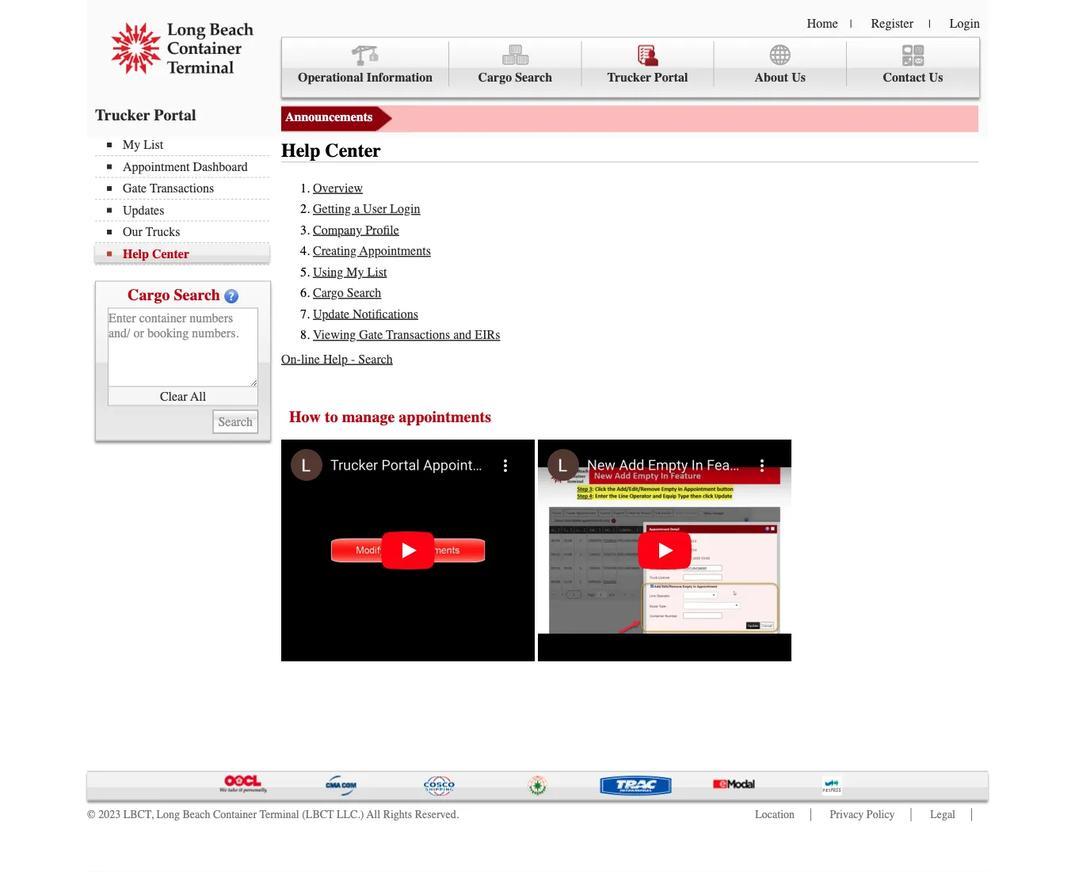 Task type: vqa. For each thing, say whether or not it's contained in the screenshot.
left the October
yes



Task type: describe. For each thing, give the bounding box(es) containing it.
contact us link
[[847, 42, 980, 86]]

appointments
[[399, 408, 491, 426]]

center inside "my list appointment dashboard gate transactions updates our trucks help center"
[[152, 246, 189, 261]]

refer
[[887, 109, 913, 125]]

our trucks link
[[107, 225, 269, 239]]

© 2023 lbct, long beach container terminal (lbct llc.) all rights reserved.
[[87, 809, 459, 821]]

register
[[872, 16, 914, 31]]

1 | from the left
[[850, 17, 853, 30]]

rights
[[383, 809, 412, 821]]

creating
[[313, 244, 357, 258]]

on-line help - search link
[[281, 352, 393, 367]]

privacy
[[830, 809, 864, 821]]

search right the -
[[358, 352, 393, 367]]

operational information
[[298, 70, 433, 85]]

manage
[[342, 408, 395, 426]]

reserved.
[[415, 809, 459, 821]]

legal
[[931, 809, 956, 821]]

1 vertical spatial all
[[367, 809, 381, 821]]

overview link
[[313, 181, 363, 195]]

company profile link
[[313, 223, 399, 237]]

help center
[[281, 140, 381, 162]]

location link
[[756, 809, 795, 821]]

menu bar containing operational information
[[281, 37, 980, 98]]

dashboard
[[193, 159, 248, 174]]

web
[[1059, 109, 1076, 125]]

all inside button
[[190, 389, 206, 404]]

contact us
[[883, 70, 943, 85]]

home link
[[807, 16, 838, 31]]

beach
[[183, 809, 210, 821]]

contact
[[883, 70, 926, 85]]

10/15 the gate will be closed october 21st and october 22nd, 2nd shift. please refer to the truck gate hours web
[[399, 109, 1076, 125]]

appointments
[[360, 244, 431, 258]]

trucks
[[146, 225, 180, 239]]

22nd,
[[751, 109, 783, 125]]

and inside "overview getting a user login company profile creating appointments using my list cargo search update notifications viewing gate transactions and eirs"
[[454, 328, 472, 342]]

1 horizontal spatial trucker portal
[[607, 70, 688, 85]]

getting
[[313, 202, 351, 216]]

appointment
[[123, 159, 190, 174]]

login inside "overview getting a user login company profile creating appointments using my list cargo search update notifications viewing gate transactions and eirs"
[[390, 202, 420, 216]]

1 horizontal spatial help
[[281, 140, 320, 162]]

getting a user login link
[[313, 202, 420, 216]]

0 vertical spatial and
[[677, 109, 698, 125]]

the
[[443, 109, 465, 125]]

0 vertical spatial portal
[[655, 70, 688, 85]]

10/15
[[399, 109, 431, 125]]

please
[[847, 109, 883, 125]]

2023
[[98, 809, 121, 821]]

help center link
[[107, 246, 269, 261]]

profile
[[366, 223, 399, 237]]

policy
[[867, 809, 895, 821]]

(lbct
[[302, 809, 334, 821]]

1 vertical spatial trucker portal
[[95, 106, 196, 124]]

our
[[123, 225, 143, 239]]

1 vertical spatial to
[[325, 408, 338, 426]]

©
[[87, 809, 96, 821]]

login link
[[950, 16, 980, 31]]

2 october from the left
[[702, 109, 747, 125]]

information
[[367, 70, 433, 85]]

location
[[756, 809, 795, 821]]

2 | from the left
[[929, 17, 931, 30]]

1 horizontal spatial login
[[950, 16, 980, 31]]

llc.)
[[337, 809, 364, 821]]

will
[[499, 109, 521, 125]]

creating appointments link
[[313, 244, 431, 258]]

lbct,
[[123, 809, 154, 821]]

1 horizontal spatial center
[[325, 140, 381, 162]]

how
[[289, 408, 321, 426]]

user
[[363, 202, 387, 216]]

a
[[354, 202, 360, 216]]

1 vertical spatial cargo search
[[128, 286, 220, 304]]

transactions inside "overview getting a user login company profile creating appointments using my list cargo search update notifications viewing gate transactions and eirs"
[[386, 328, 450, 342]]

register link
[[872, 16, 914, 31]]

clear all
[[160, 389, 206, 404]]

transactions inside "my list appointment dashboard gate transactions updates our trucks help center"
[[150, 181, 214, 196]]

eirs
[[475, 328, 500, 342]]

clear
[[160, 389, 187, 404]]

update notifications link
[[313, 307, 418, 321]]

clear all button
[[108, 387, 258, 406]]

on-
[[281, 352, 301, 367]]

legal link
[[931, 809, 956, 821]]

privacy policy
[[830, 809, 895, 821]]



Task type: locate. For each thing, give the bounding box(es) containing it.
how to manage appointments
[[289, 408, 491, 426]]

1 horizontal spatial to
[[917, 109, 928, 125]]

viewing gate transactions and eirs link
[[313, 328, 500, 342]]

trucker up 21st
[[607, 70, 651, 85]]

1 vertical spatial portal
[[154, 106, 196, 124]]

0 horizontal spatial cargo search
[[128, 286, 220, 304]]

2nd
[[787, 109, 808, 125]]

center up the overview link
[[325, 140, 381, 162]]

cargo search up the will
[[478, 70, 552, 85]]

0 horizontal spatial to
[[325, 408, 338, 426]]

my inside "my list appointment dashboard gate transactions updates our trucks help center"
[[123, 138, 140, 152]]

menu bar containing my list
[[95, 136, 277, 265]]

appointment dashboard link
[[107, 159, 269, 174]]

0 horizontal spatial cargo search link
[[313, 286, 382, 300]]

be
[[524, 109, 538, 125]]

gate inside "overview getting a user login company profile creating appointments using my list cargo search update notifications viewing gate transactions and eirs"
[[359, 328, 383, 342]]

cargo search link down using my list link
[[313, 286, 382, 300]]

1 horizontal spatial and
[[677, 109, 698, 125]]

| right home link
[[850, 17, 853, 30]]

trucker portal up my list link
[[95, 106, 196, 124]]

0 horizontal spatial and
[[454, 328, 472, 342]]

| left the login link
[[929, 17, 931, 30]]

1 horizontal spatial transactions
[[386, 328, 450, 342]]

cargo search link
[[450, 42, 582, 86], [313, 286, 382, 300]]

center down the trucks
[[152, 246, 189, 261]]

2 horizontal spatial cargo
[[478, 70, 512, 85]]

1 horizontal spatial cargo search
[[478, 70, 552, 85]]

gate inside "my list appointment dashboard gate transactions updates our trucks help center"
[[123, 181, 147, 196]]

long
[[156, 809, 180, 821]]

portal
[[655, 70, 688, 85], [154, 106, 196, 124]]

updates
[[123, 203, 164, 218]]

center
[[325, 140, 381, 162], [152, 246, 189, 261]]

1 horizontal spatial |
[[929, 17, 931, 30]]

operational information link
[[282, 42, 450, 86]]

0 vertical spatial all
[[190, 389, 206, 404]]

container
[[213, 809, 257, 821]]

gate right the
[[468, 109, 495, 125]]

0 vertical spatial menu bar
[[281, 37, 980, 98]]

0 vertical spatial cargo search
[[478, 70, 552, 85]]

1 horizontal spatial portal
[[655, 70, 688, 85]]

truck
[[953, 109, 986, 125]]

1 horizontal spatial menu bar
[[281, 37, 980, 98]]

us inside 'link'
[[792, 70, 806, 85]]

using
[[313, 265, 343, 279]]

and left eirs
[[454, 328, 472, 342]]

1 horizontal spatial october
[[702, 109, 747, 125]]

using my list link
[[313, 265, 387, 279]]

cargo search
[[478, 70, 552, 85], [128, 286, 220, 304]]

help inside "my list appointment dashboard gate transactions updates our trucks help center"
[[123, 246, 149, 261]]

1 vertical spatial my
[[347, 265, 364, 279]]

2 horizontal spatial help
[[323, 352, 348, 367]]

0 horizontal spatial us
[[792, 70, 806, 85]]

0 horizontal spatial menu bar
[[95, 136, 277, 265]]

0 vertical spatial transactions
[[150, 181, 214, 196]]

to left the
[[917, 109, 928, 125]]

0 horizontal spatial login
[[390, 202, 420, 216]]

company
[[313, 223, 362, 237]]

gate right the truck
[[990, 109, 1017, 125]]

1 vertical spatial cargo search link
[[313, 286, 382, 300]]

cargo search down help center 'link'
[[128, 286, 220, 304]]

october left 22nd,
[[702, 109, 747, 125]]

search down help center 'link'
[[174, 286, 220, 304]]

and
[[677, 109, 698, 125], [454, 328, 472, 342]]

cargo down help center 'link'
[[128, 286, 170, 304]]

login up contact us link
[[950, 16, 980, 31]]

october
[[600, 109, 646, 125], [702, 109, 747, 125]]

all right llc.)
[[367, 809, 381, 821]]

us right contact
[[929, 70, 943, 85]]

to
[[917, 109, 928, 125], [325, 408, 338, 426]]

1 us from the left
[[792, 70, 806, 85]]

list inside "my list appointment dashboard gate transactions updates our trucks help center"
[[144, 138, 163, 152]]

0 vertical spatial center
[[325, 140, 381, 162]]

overview
[[313, 181, 363, 195]]

1 vertical spatial trucker
[[95, 106, 150, 124]]

us for contact us
[[929, 70, 943, 85]]

0 vertical spatial my
[[123, 138, 140, 152]]

1 vertical spatial menu bar
[[95, 136, 277, 265]]

and right 21st
[[677, 109, 698, 125]]

us for about us
[[792, 70, 806, 85]]

search up update notifications 'link'
[[347, 286, 382, 300]]

us right "about"
[[792, 70, 806, 85]]

gate down update notifications 'link'
[[359, 328, 383, 342]]

portal up 21st
[[655, 70, 688, 85]]

0 vertical spatial login
[[950, 16, 980, 31]]

updates link
[[107, 203, 269, 218]]

cargo down using on the left of the page
[[313, 286, 344, 300]]

gate up the updates
[[123, 181, 147, 196]]

my list appointment dashboard gate transactions updates our trucks help center
[[123, 138, 248, 261]]

0 horizontal spatial trucker
[[95, 106, 150, 124]]

0 vertical spatial to
[[917, 109, 928, 125]]

21st
[[650, 109, 674, 125]]

home
[[807, 16, 838, 31]]

2 vertical spatial help
[[323, 352, 348, 367]]

transactions down notifications
[[386, 328, 450, 342]]

my
[[123, 138, 140, 152], [347, 265, 364, 279]]

notifications
[[353, 307, 418, 321]]

cargo up the will
[[478, 70, 512, 85]]

all
[[190, 389, 206, 404], [367, 809, 381, 821]]

the
[[932, 109, 949, 125]]

announcements
[[285, 110, 373, 124]]

None submit
[[213, 410, 258, 434]]

Enter container numbers and/ or booking numbers.  text field
[[108, 308, 258, 387]]

terminal
[[260, 809, 299, 821]]

overview getting a user login company profile creating appointments using my list cargo search update notifications viewing gate transactions and eirs
[[313, 181, 500, 342]]

my list link
[[107, 138, 269, 152]]

portal up my list link
[[154, 106, 196, 124]]

1 horizontal spatial my
[[347, 265, 364, 279]]

-
[[351, 352, 355, 367]]

help
[[281, 140, 320, 162], [123, 246, 149, 261], [323, 352, 348, 367]]

1 vertical spatial transactions
[[386, 328, 450, 342]]

to right how
[[325, 408, 338, 426]]

1 vertical spatial center
[[152, 246, 189, 261]]

cargo search link up the will
[[450, 42, 582, 86]]

viewing
[[313, 328, 356, 342]]

0 horizontal spatial october
[[600, 109, 646, 125]]

privacy policy link
[[830, 809, 895, 821]]

cargo inside "overview getting a user login company profile creating appointments using my list cargo search update notifications viewing gate transactions and eirs"
[[313, 286, 344, 300]]

search inside "overview getting a user login company profile creating appointments using my list cargo search update notifications viewing gate transactions and eirs"
[[347, 286, 382, 300]]

update
[[313, 307, 350, 321]]

my down creating appointments link
[[347, 265, 364, 279]]

1 horizontal spatial us
[[929, 70, 943, 85]]

help down the our
[[123, 246, 149, 261]]

login
[[950, 16, 980, 31], [390, 202, 420, 216]]

help left the -
[[323, 352, 348, 367]]

1 vertical spatial list
[[367, 265, 387, 279]]

list inside "overview getting a user login company profile creating appointments using my list cargo search update notifications viewing gate transactions and eirs"
[[367, 265, 387, 279]]

my up appointment
[[123, 138, 140, 152]]

1 october from the left
[[600, 109, 646, 125]]

line
[[301, 352, 320, 367]]

0 horizontal spatial portal
[[154, 106, 196, 124]]

1 vertical spatial login
[[390, 202, 420, 216]]

search up be
[[515, 70, 552, 85]]

2 us from the left
[[929, 70, 943, 85]]

hours
[[1020, 109, 1055, 125]]

operational
[[298, 70, 364, 85]]

0 vertical spatial trucker
[[607, 70, 651, 85]]

shift.
[[812, 109, 843, 125]]

about
[[755, 70, 789, 85]]

0 vertical spatial cargo search link
[[450, 42, 582, 86]]

0 horizontal spatial cargo
[[128, 286, 170, 304]]

1 horizontal spatial list
[[367, 265, 387, 279]]

transactions down the appointment dashboard link at the top left
[[150, 181, 214, 196]]

my inside "overview getting a user login company profile creating appointments using my list cargo search update notifications viewing gate transactions and eirs"
[[347, 265, 364, 279]]

list down creating appointments link
[[367, 265, 387, 279]]

0 horizontal spatial trucker portal
[[95, 106, 196, 124]]

1 horizontal spatial cargo search link
[[450, 42, 582, 86]]

trucker up appointment
[[95, 106, 150, 124]]

help down announcements
[[281, 140, 320, 162]]

login right user
[[390, 202, 420, 216]]

us
[[792, 70, 806, 85], [929, 70, 943, 85]]

1 vertical spatial help
[[123, 246, 149, 261]]

0 vertical spatial list
[[144, 138, 163, 152]]

1 horizontal spatial all
[[367, 809, 381, 821]]

gate transactions link
[[107, 181, 269, 196]]

0 horizontal spatial center
[[152, 246, 189, 261]]

0 horizontal spatial all
[[190, 389, 206, 404]]

1 vertical spatial and
[[454, 328, 472, 342]]

gate
[[468, 109, 495, 125], [990, 109, 1017, 125], [123, 181, 147, 196], [359, 328, 383, 342]]

about us
[[755, 70, 806, 85]]

on-line help - search
[[281, 352, 393, 367]]

|
[[850, 17, 853, 30], [929, 17, 931, 30]]

trucker inside trucker portal link
[[607, 70, 651, 85]]

trucker portal
[[607, 70, 688, 85], [95, 106, 196, 124]]

0 horizontal spatial my
[[123, 138, 140, 152]]

1 horizontal spatial trucker
[[607, 70, 651, 85]]

0 horizontal spatial |
[[850, 17, 853, 30]]

about us link
[[715, 42, 847, 86]]

0 horizontal spatial transactions
[[150, 181, 214, 196]]

0 vertical spatial trucker portal
[[607, 70, 688, 85]]

1 horizontal spatial cargo
[[313, 286, 344, 300]]

trucker portal up 21st
[[607, 70, 688, 85]]

closed
[[541, 109, 597, 125]]

0 vertical spatial help
[[281, 140, 320, 162]]

trucker portal link
[[582, 42, 715, 86]]

0 horizontal spatial help
[[123, 246, 149, 261]]

all right clear
[[190, 389, 206, 404]]

menu bar
[[281, 37, 980, 98], [95, 136, 277, 265]]

october left 21st
[[600, 109, 646, 125]]

list up appointment
[[144, 138, 163, 152]]

0 horizontal spatial list
[[144, 138, 163, 152]]



